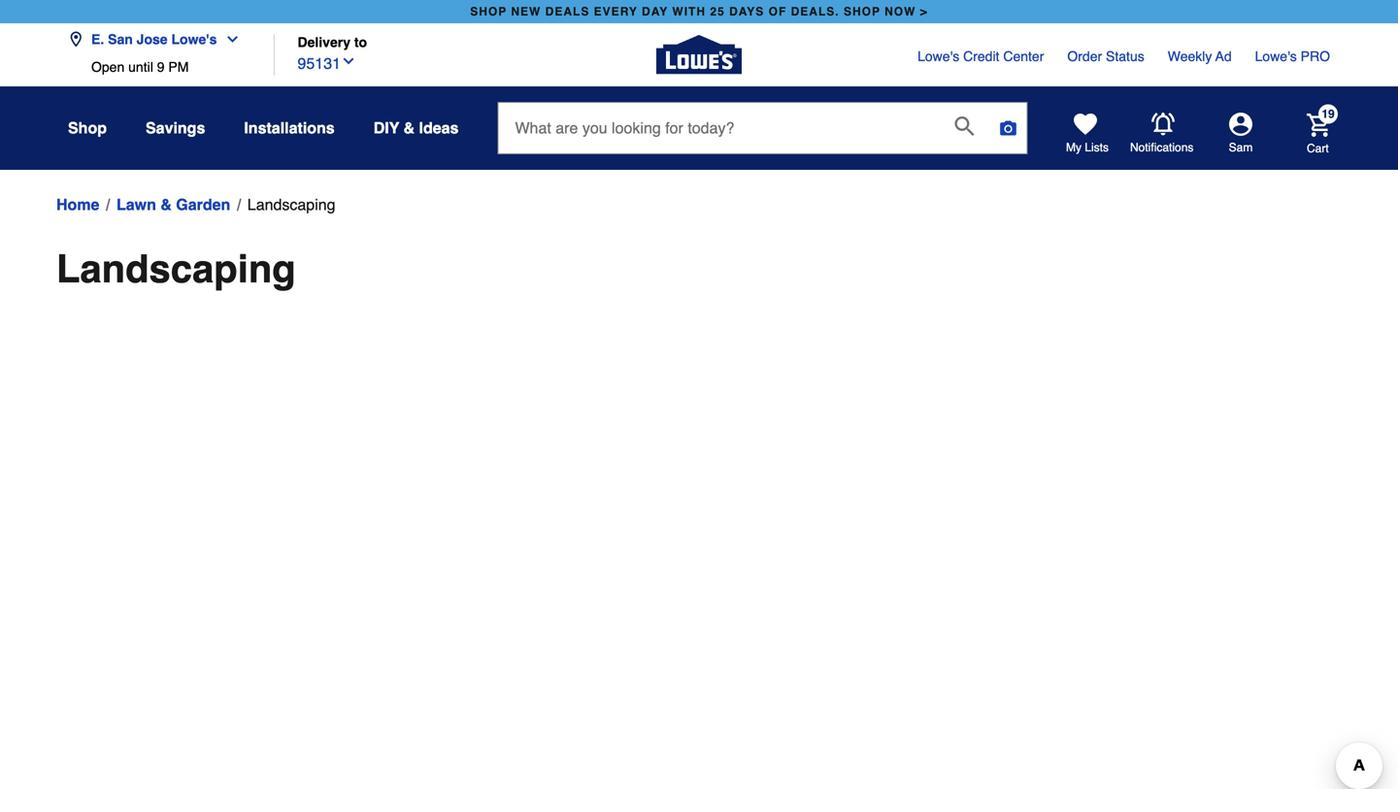 Task type: vqa. For each thing, say whether or not it's contained in the screenshot.
the "NOW"
yes



Task type: describe. For each thing, give the bounding box(es) containing it.
my lists link
[[1067, 113, 1109, 155]]

shop new deals every day with 25 days of deals. shop now > link
[[466, 0, 932, 23]]

home link
[[56, 193, 100, 217]]

until
[[128, 59, 153, 75]]

lawn & garden
[[117, 196, 231, 214]]

camera image
[[999, 119, 1018, 138]]

diy
[[374, 119, 399, 137]]

1 shop from the left
[[470, 5, 507, 18]]

95131
[[298, 54, 341, 72]]

lists
[[1085, 141, 1109, 154]]

0 vertical spatial landscaping
[[248, 196, 336, 214]]

9
[[157, 59, 165, 75]]

san
[[108, 32, 133, 47]]

e. san jose lowe's
[[91, 32, 217, 47]]

lawn & garden link
[[117, 193, 231, 217]]

location image
[[68, 32, 84, 47]]

lowe's home improvement notification center image
[[1152, 113, 1175, 136]]

open until 9 pm
[[91, 59, 189, 75]]

lowe's home improvement logo image
[[657, 12, 742, 98]]

weekly ad link
[[1168, 47, 1232, 66]]

lowe's home improvement lists image
[[1074, 113, 1098, 136]]

to
[[354, 34, 367, 50]]

savings
[[146, 119, 205, 137]]

delivery
[[298, 34, 351, 50]]

sam button
[[1195, 113, 1288, 155]]

1 vertical spatial landscaping
[[56, 247, 296, 291]]

pm
[[168, 59, 189, 75]]

chevron down image
[[341, 53, 356, 69]]

jose
[[137, 32, 168, 47]]

lowe's home improvement cart image
[[1307, 113, 1331, 137]]

lowe's inside 'button'
[[171, 32, 217, 47]]

weekly
[[1168, 49, 1213, 64]]

sam
[[1229, 141, 1253, 154]]

order status
[[1068, 49, 1145, 64]]

days
[[730, 5, 765, 18]]

garden
[[176, 196, 231, 214]]

center
[[1004, 49, 1045, 64]]

day
[[642, 5, 668, 18]]

search image
[[955, 117, 975, 136]]

my
[[1067, 141, 1082, 154]]

25
[[710, 5, 725, 18]]

e. san jose lowe's button
[[68, 20, 248, 59]]

e.
[[91, 32, 104, 47]]

chevron down image
[[217, 32, 240, 47]]

my lists
[[1067, 141, 1109, 154]]

installations
[[244, 119, 335, 137]]

deals
[[546, 5, 590, 18]]

lowe's pro link
[[1256, 47, 1331, 66]]



Task type: locate. For each thing, give the bounding box(es) containing it.
0 horizontal spatial &
[[161, 196, 172, 214]]

lowe's for lowe's credit center
[[918, 49, 960, 64]]

diy & ideas button
[[374, 111, 459, 146]]

with
[[673, 5, 706, 18]]

every
[[594, 5, 638, 18]]

0 horizontal spatial lowe's
[[171, 32, 217, 47]]

Search Query text field
[[499, 103, 940, 153]]

2 horizontal spatial lowe's
[[1256, 49, 1298, 64]]

lowe's left credit
[[918, 49, 960, 64]]

shop new deals every day with 25 days of deals. shop now >
[[470, 5, 928, 18]]

0 vertical spatial &
[[404, 119, 415, 137]]

&
[[404, 119, 415, 137], [161, 196, 172, 214]]

shop left now at right
[[844, 5, 881, 18]]

open
[[91, 59, 125, 75]]

lowe's
[[171, 32, 217, 47], [918, 49, 960, 64], [1256, 49, 1298, 64]]

landscaping
[[248, 196, 336, 214], [56, 247, 296, 291]]

lowe's pro
[[1256, 49, 1331, 64]]

installations button
[[244, 111, 335, 146]]

1 horizontal spatial shop
[[844, 5, 881, 18]]

landscaping link
[[248, 193, 336, 217]]

home
[[56, 196, 100, 214]]

& for diy
[[404, 119, 415, 137]]

shop button
[[68, 111, 107, 146]]

ad
[[1216, 49, 1232, 64]]

shop
[[68, 119, 107, 137]]

lowe's credit center
[[918, 49, 1045, 64]]

deals.
[[791, 5, 840, 18]]

1 horizontal spatial lowe's
[[918, 49, 960, 64]]

now
[[885, 5, 916, 18]]

of
[[769, 5, 787, 18]]

lowe's credit center link
[[918, 47, 1045, 66]]

lawn
[[117, 196, 156, 214]]

lowe's up pm
[[171, 32, 217, 47]]

1 vertical spatial &
[[161, 196, 172, 214]]

notifications
[[1131, 141, 1194, 154]]

& for lawn
[[161, 196, 172, 214]]

new
[[511, 5, 541, 18]]

order status link
[[1068, 47, 1145, 66]]

landscaping down "lawn & garden" link
[[56, 247, 296, 291]]

>
[[921, 5, 928, 18]]

1 horizontal spatial &
[[404, 119, 415, 137]]

delivery to
[[298, 34, 367, 50]]

None search field
[[498, 102, 1028, 172]]

95131 button
[[298, 50, 356, 75]]

ideas
[[419, 119, 459, 137]]

shop
[[470, 5, 507, 18], [844, 5, 881, 18]]

lowe's inside "link"
[[918, 49, 960, 64]]

status
[[1106, 49, 1145, 64]]

lowe's for lowe's pro
[[1256, 49, 1298, 64]]

credit
[[964, 49, 1000, 64]]

diy & ideas
[[374, 119, 459, 137]]

order
[[1068, 49, 1103, 64]]

shop left new
[[470, 5, 507, 18]]

lowe's left pro
[[1256, 49, 1298, 64]]

& inside button
[[404, 119, 415, 137]]

0 horizontal spatial shop
[[470, 5, 507, 18]]

19
[[1322, 107, 1335, 121]]

cart
[[1307, 142, 1329, 155]]

& right diy
[[404, 119, 415, 137]]

savings button
[[146, 111, 205, 146]]

weekly ad
[[1168, 49, 1232, 64]]

pro
[[1301, 49, 1331, 64]]

landscaping down installations button at the top of the page
[[248, 196, 336, 214]]

2 shop from the left
[[844, 5, 881, 18]]

& right lawn
[[161, 196, 172, 214]]



